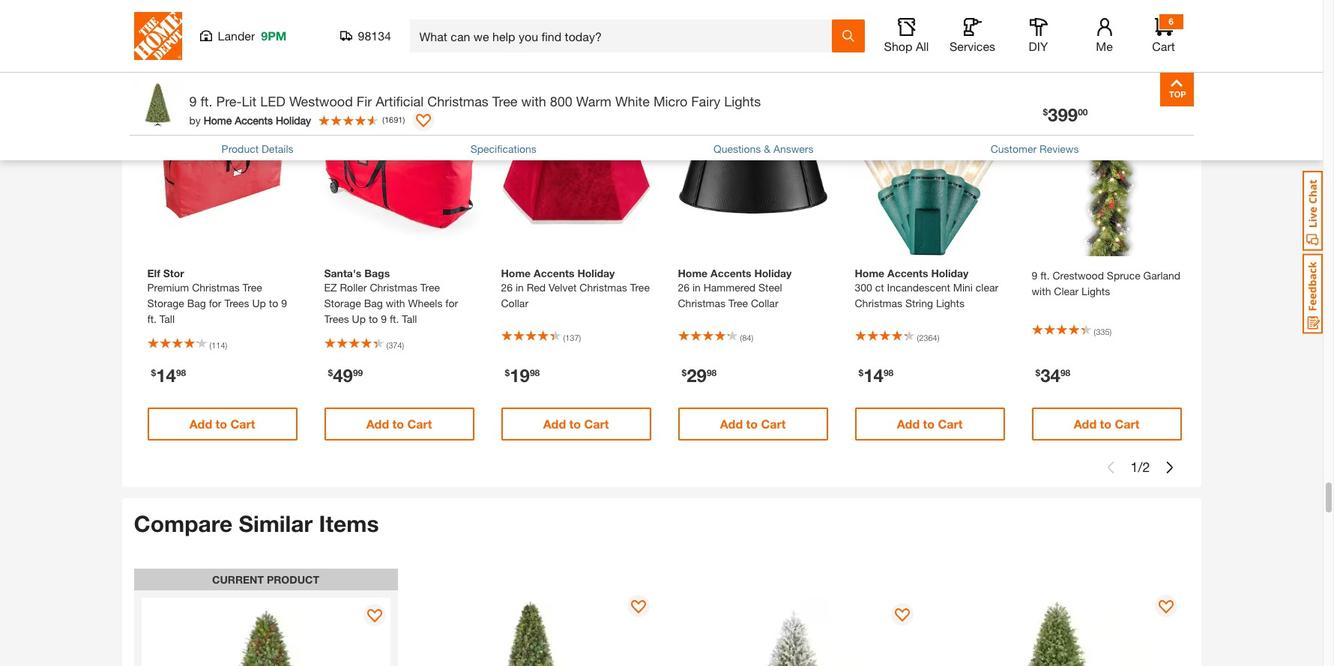 Task type: describe. For each thing, give the bounding box(es) containing it.
steel
[[759, 281, 782, 294]]

26 in red velvet christmas tree collar image
[[494, 91, 659, 256]]

to inside the santa's bags ez roller christmas tree storage bag with wheels for trees up to 9 ft. tall
[[369, 312, 378, 325]]

current
[[212, 574, 264, 586]]

elf stor premium christmas tree storage bag for trees up to 9 ft. tall
[[147, 267, 287, 325]]

cart for 14's the add to cart "button"
[[231, 417, 255, 431]]

lander
[[218, 28, 255, 43]]

christmas right artificial
[[428, 93, 489, 109]]

4 add to cart from the left
[[720, 417, 786, 431]]

( 1691 )
[[382, 115, 405, 124]]

hammered
[[704, 281, 756, 294]]

34
[[1041, 365, 1061, 386]]

seller for 34
[[1058, 96, 1086, 109]]

you might also need
[[134, 48, 357, 75]]

$ inside $ 399 00
[[1043, 106, 1048, 118]]

2
[[1143, 459, 1151, 476]]

string
[[906, 297, 934, 309]]

top button
[[1160, 73, 1194, 106]]

4 add to cart button from the left
[[678, 408, 828, 441]]

1 vertical spatial display image
[[1159, 601, 1174, 616]]

$ 14 98 for premium christmas tree storage bag for trees up to 9 ft. tall
[[151, 365, 186, 386]]

9 inside 9 ft. crestwood spruce garland with clear lights
[[1032, 269, 1038, 282]]

accents for 19
[[534, 267, 575, 279]]

premium
[[147, 281, 189, 294]]

santa's bags ez roller christmas tree storage bag with wheels for trees up to 9 ft. tall
[[324, 267, 458, 325]]

bag inside the santa's bags ez roller christmas tree storage bag with wheels for trees up to 9 ft. tall
[[364, 297, 383, 309]]

1691
[[385, 115, 403, 124]]

$ 19 98
[[505, 365, 540, 386]]

up inside the santa's bags ez roller christmas tree storage bag with wheels for trees up to 9 ft. tall
[[352, 312, 366, 325]]

collar for 29
[[751, 297, 779, 309]]

$ 29 98
[[682, 365, 717, 386]]

ct
[[876, 281, 885, 294]]

$ 14 98 for 300 ct incandescent mini clear christmas string lights
[[859, 365, 894, 386]]

shop all button
[[883, 18, 931, 54]]

( for elf stor premium christmas tree storage bag for trees up to 9 ft. tall
[[210, 340, 212, 350]]

trees inside the santa's bags ez roller christmas tree storage bag with wheels for trees up to 9 ft. tall
[[324, 312, 349, 325]]

fairy
[[692, 93, 721, 109]]

services
[[950, 39, 996, 53]]

compare
[[134, 510, 233, 537]]

) for home accents holiday 300 ct incandescent mini clear christmas string lights
[[938, 332, 940, 342]]

( 114 )
[[210, 340, 227, 350]]

add for 49
[[366, 417, 389, 431]]

top for 19
[[501, 96, 519, 109]]

9 ft. pre-lit swiss mountain spruce artificial christmas tree with twinkly app controlled rgb lights image
[[933, 590, 1182, 667]]

storage inside the elf stor premium christmas tree storage bag for trees up to 9 ft. tall
[[147, 297, 184, 309]]

pre-
[[216, 93, 242, 109]]

) for home accents holiday 26 in red velvet christmas tree collar
[[579, 332, 581, 342]]

$ for home accents holiday 300 ct incandescent mini clear christmas string lights
[[859, 367, 864, 378]]

storage inside the santa's bags ez roller christmas tree storage bag with wheels for trees up to 9 ft. tall
[[324, 297, 361, 309]]

home accents holiday 300 ct incandescent mini clear christmas string lights
[[855, 267, 999, 309]]

ft. inside the santa's bags ez roller christmas tree storage bag with wheels for trees up to 9 ft. tall
[[390, 312, 399, 325]]

incandescent
[[887, 281, 951, 294]]

by home accents holiday
[[189, 114, 311, 126]]

) for santa's bags ez roller christmas tree storage bag with wheels for trees up to 9 ft. tall
[[402, 340, 404, 350]]

add to cart for 49
[[366, 417, 432, 431]]

trees inside the elf stor premium christmas tree storage bag for trees up to 9 ft. tall
[[225, 297, 249, 309]]

might
[[180, 48, 241, 75]]

( for home accents holiday 26 in red velvet christmas tree collar
[[564, 332, 566, 342]]

98 for home accents holiday 26 in hammered steel christmas tree collar
[[707, 367, 717, 378]]

top rated for 14
[[147, 96, 198, 109]]

lander 9pm
[[218, 28, 287, 43]]

tree inside home accents holiday 26 in hammered steel christmas tree collar
[[729, 297, 748, 309]]

clear
[[976, 281, 999, 294]]

tall inside the elf stor premium christmas tree storage bag for trees up to 9 ft. tall
[[160, 312, 175, 325]]

fir
[[357, 93, 372, 109]]

christmas inside the elf stor premium christmas tree storage bag for trees up to 9 ft. tall
[[192, 281, 240, 294]]

$ for elf stor premium christmas tree storage bag for trees up to 9 ft. tall
[[151, 367, 156, 378]]

( 2364 )
[[917, 332, 940, 342]]

product
[[267, 574, 319, 586]]

westwood
[[289, 93, 353, 109]]

add to cart for 34
[[1074, 417, 1140, 431]]

9 inside the elf stor premium christmas tree storage bag for trees up to 9 ft. tall
[[281, 297, 287, 309]]

&
[[764, 142, 771, 155]]

wheels
[[408, 297, 443, 309]]

current product
[[212, 574, 319, 586]]

roller
[[340, 281, 367, 294]]

6
[[1169, 16, 1174, 27]]

26 in hammered steel christmas tree collar image
[[671, 91, 836, 256]]

compare similar items
[[134, 510, 379, 537]]

9 ft. crestwood spruce garland with clear lights link
[[1032, 267, 1182, 299]]

( 335 )
[[1094, 326, 1112, 336]]

garland
[[1144, 269, 1181, 282]]

christmas inside home accents holiday 26 in hammered steel christmas tree collar
[[678, 297, 726, 309]]

questions & answers
[[714, 142, 814, 155]]

velvet
[[549, 281, 577, 294]]

by
[[189, 114, 201, 126]]

clear
[[1055, 285, 1079, 297]]

98 for home accents holiday 26 in red velvet christmas tree collar
[[530, 367, 540, 378]]

items
[[319, 510, 379, 537]]

best for 34
[[1032, 96, 1055, 109]]

98134 button
[[340, 28, 392, 43]]

holiday for 29
[[755, 267, 792, 279]]

this is the first slide image
[[1106, 462, 1118, 474]]

for inside the santa's bags ez roller christmas tree storage bag with wheels for trees up to 9 ft. tall
[[446, 297, 458, 309]]

add to cart button for 19
[[501, 408, 651, 441]]

14 for premium christmas tree storage bag for trees up to 9 ft. tall
[[156, 365, 176, 386]]

9pm
[[261, 28, 287, 43]]

reviews
[[1040, 142, 1079, 155]]

top rated for 19
[[501, 96, 552, 109]]

( 137 )
[[564, 332, 581, 342]]

me
[[1096, 39, 1113, 53]]

stor
[[163, 267, 184, 279]]

accents down lit
[[235, 114, 273, 126]]

with inside the santa's bags ez roller christmas tree storage bag with wheels for trees up to 9 ft. tall
[[386, 297, 405, 309]]

home for 19
[[501, 267, 531, 279]]

product details
[[222, 142, 294, 155]]

white
[[616, 93, 650, 109]]

399
[[1048, 104, 1078, 125]]

300
[[855, 281, 873, 294]]

mini
[[954, 281, 973, 294]]

in for 29
[[693, 281, 701, 294]]

98 for elf stor premium christmas tree storage bag for trees up to 9 ft. tall
[[176, 367, 186, 378]]

shop all
[[884, 39, 929, 53]]

98 for home accents holiday 300 ct incandescent mini clear christmas string lights
[[884, 367, 894, 378]]

374
[[389, 340, 402, 350]]

ft. inside the elf stor premium christmas tree storage bag for trees up to 9 ft. tall
[[147, 312, 157, 325]]

0 horizontal spatial lights
[[725, 93, 761, 109]]

warm
[[577, 93, 612, 109]]

services button
[[949, 18, 997, 54]]

/
[[1139, 459, 1143, 476]]

bags
[[365, 267, 390, 279]]

collar for 19
[[501, 297, 529, 309]]

26 for 29
[[678, 281, 690, 294]]

5 add to cart button from the left
[[855, 408, 1005, 441]]

need
[[301, 48, 357, 75]]

cart for the add to cart "button" associated with 19
[[584, 417, 609, 431]]

9 ft. crestwood spruce garland with clear lights image
[[1025, 91, 1190, 256]]

display image for 12 ft. pre-lit led westwood slim fir artificial christmas tree with 1,200 warm white micro fairy lights "image"
[[631, 601, 646, 616]]

christmas inside the santa's bags ez roller christmas tree storage bag with wheels for trees up to 9 ft. tall
[[370, 281, 418, 294]]

diy button
[[1015, 18, 1063, 54]]

98 inside '$ 34 98'
[[1061, 367, 1071, 378]]

( 84 )
[[740, 332, 754, 342]]

the home depot logo image
[[134, 12, 182, 60]]

spruce
[[1107, 269, 1141, 282]]



Task type: locate. For each thing, give the bounding box(es) containing it.
26 left hammered
[[678, 281, 690, 294]]

product image image
[[133, 80, 182, 129]]

84
[[742, 332, 752, 342]]

0 horizontal spatial for
[[209, 297, 222, 309]]

0 vertical spatial display image
[[416, 114, 431, 129]]

(
[[382, 115, 385, 124], [1094, 326, 1096, 336], [564, 332, 566, 342], [740, 332, 742, 342], [917, 332, 919, 342], [210, 340, 212, 350], [387, 340, 389, 350]]

tall
[[160, 312, 175, 325], [402, 312, 417, 325]]

holiday up the steel
[[755, 267, 792, 279]]

for up ( 114 )
[[209, 297, 222, 309]]

2 add from the left
[[366, 417, 389, 431]]

2 26 from the left
[[678, 281, 690, 294]]

add to cart
[[189, 417, 255, 431], [366, 417, 432, 431], [543, 417, 609, 431], [720, 417, 786, 431], [897, 417, 963, 431], [1074, 417, 1140, 431]]

home inside home accents holiday 26 in hammered steel christmas tree collar
[[678, 267, 708, 279]]

best left the fir
[[324, 96, 347, 109]]

home up red
[[501, 267, 531, 279]]

( down the santa's bags ez roller christmas tree storage bag with wheels for trees up to 9 ft. tall
[[387, 340, 389, 350]]

product
[[222, 142, 259, 155]]

top for 14
[[147, 96, 165, 109]]

display image
[[416, 114, 431, 129], [1159, 601, 1174, 616]]

holiday for 19
[[578, 267, 615, 279]]

up inside the elf stor premium christmas tree storage bag for trees up to 9 ft. tall
[[252, 297, 266, 309]]

114
[[212, 340, 225, 350]]

5 98 from the left
[[1061, 367, 1071, 378]]

accents inside home accents holiday 26 in red velvet christmas tree collar
[[534, 267, 575, 279]]

cart for the add to cart "button" associated with 49
[[408, 417, 432, 431]]

storage down "roller"
[[324, 297, 361, 309]]

1 horizontal spatial storage
[[324, 297, 361, 309]]

answers
[[774, 142, 814, 155]]

800
[[550, 93, 573, 109]]

holiday inside home accents holiday 300 ct incandescent mini clear christmas string lights
[[932, 267, 969, 279]]

98
[[176, 367, 186, 378], [530, 367, 540, 378], [707, 367, 717, 378], [884, 367, 894, 378], [1061, 367, 1071, 378]]

similar
[[239, 510, 313, 537]]

1 horizontal spatial 14
[[864, 365, 884, 386]]

0 horizontal spatial top
[[147, 96, 165, 109]]

1 top rated from the left
[[147, 96, 198, 109]]

ft. down 'premium'
[[147, 312, 157, 325]]

collar down the steel
[[751, 297, 779, 309]]

( down 9 ft. crestwood spruce garland with clear lights
[[1094, 326, 1096, 336]]

0 vertical spatial up
[[252, 297, 266, 309]]

26 inside home accents holiday 26 in hammered steel christmas tree collar
[[678, 281, 690, 294]]

seller for 49
[[350, 96, 378, 109]]

$ inside "$ 19 98"
[[505, 367, 510, 378]]

1 horizontal spatial best
[[1032, 96, 1055, 109]]

2 collar from the left
[[751, 297, 779, 309]]

home down the pre-
[[204, 114, 232, 126]]

6 add to cart from the left
[[1074, 417, 1140, 431]]

tall inside the santa's bags ez roller christmas tree storage bag with wheels for trees up to 9 ft. tall
[[402, 312, 417, 325]]

2 in from the left
[[693, 281, 701, 294]]

in for 19
[[516, 281, 524, 294]]

2 top from the left
[[501, 96, 519, 109]]

1 horizontal spatial display image
[[1159, 601, 1174, 616]]

add for 34
[[1074, 417, 1097, 431]]

add to cart for 14
[[189, 417, 255, 431]]

0 horizontal spatial up
[[252, 297, 266, 309]]

0 horizontal spatial in
[[516, 281, 524, 294]]

0 horizontal spatial top rated
[[147, 96, 198, 109]]

( down artificial
[[382, 115, 385, 124]]

add for 19
[[543, 417, 566, 431]]

2 for from the left
[[446, 297, 458, 309]]

0 horizontal spatial 26
[[501, 281, 513, 294]]

2 bag from the left
[[364, 297, 383, 309]]

cart
[[1153, 39, 1176, 53], [231, 417, 255, 431], [408, 417, 432, 431], [584, 417, 609, 431], [761, 417, 786, 431], [938, 417, 963, 431], [1115, 417, 1140, 431]]

1 horizontal spatial with
[[522, 93, 547, 109]]

1 horizontal spatial seller
[[1058, 96, 1086, 109]]

ft. left crestwood
[[1041, 269, 1050, 282]]

accents inside home accents holiday 26 in hammered steel christmas tree collar
[[711, 267, 752, 279]]

26 for 19
[[501, 281, 513, 294]]

home inside home accents holiday 300 ct incandescent mini clear christmas string lights
[[855, 267, 885, 279]]

2 seller from the left
[[1058, 96, 1086, 109]]

1 horizontal spatial best seller
[[1032, 96, 1086, 109]]

) down the elf stor premium christmas tree storage bag for trees up to 9 ft. tall
[[225, 340, 227, 350]]

rated up by in the top of the page
[[168, 96, 198, 109]]

bag down "roller"
[[364, 297, 383, 309]]

cart for the add to cart "button" corresponding to 34
[[1115, 417, 1140, 431]]

for
[[209, 297, 222, 309], [446, 297, 458, 309]]

1 horizontal spatial tall
[[402, 312, 417, 325]]

trees down ez
[[324, 312, 349, 325]]

1 storage from the left
[[147, 297, 184, 309]]

add to cart button for 49
[[324, 408, 474, 441]]

300 ct incandescent mini clear christmas string lights image
[[848, 91, 1013, 256]]

home
[[204, 114, 232, 126], [501, 267, 531, 279], [678, 267, 708, 279], [855, 267, 885, 279]]

0 horizontal spatial 14
[[156, 365, 176, 386]]

2 horizontal spatial with
[[1032, 285, 1052, 297]]

christmas down "ct"
[[855, 297, 903, 309]]

) down home accents holiday 26 in hammered steel christmas tree collar
[[752, 332, 754, 342]]

accents inside home accents holiday 300 ct incandescent mini clear christmas string lights
[[888, 267, 929, 279]]

tree inside the elf stor premium christmas tree storage bag for trees up to 9 ft. tall
[[243, 281, 262, 294]]

with left clear
[[1032, 285, 1052, 297]]

christmas inside home accents holiday 300 ct incandescent mini clear christmas string lights
[[855, 297, 903, 309]]

2 add to cart from the left
[[366, 417, 432, 431]]

1 tall from the left
[[160, 312, 175, 325]]

tree
[[493, 93, 518, 109], [243, 281, 262, 294], [421, 281, 440, 294], [630, 281, 650, 294], [729, 297, 748, 309]]

ez
[[324, 281, 337, 294]]

in inside home accents holiday 26 in red velvet christmas tree collar
[[516, 281, 524, 294]]

$ 49 99
[[328, 365, 363, 386]]

1 best from the left
[[324, 96, 347, 109]]

in left red
[[516, 281, 524, 294]]

$ 399 00
[[1043, 104, 1088, 125]]

1 horizontal spatial $ 14 98
[[859, 365, 894, 386]]

1 26 from the left
[[501, 281, 513, 294]]

red
[[527, 281, 546, 294]]

customer reviews button
[[991, 141, 1079, 157], [991, 141, 1079, 157]]

accents up hammered
[[711, 267, 752, 279]]

accents for 14
[[888, 267, 929, 279]]

14 for 300 ct incandescent mini clear christmas string lights
[[864, 365, 884, 386]]

2 14 from the left
[[864, 365, 884, 386]]

0 horizontal spatial storage
[[147, 297, 184, 309]]

5 add from the left
[[897, 417, 920, 431]]

add to cart button
[[147, 408, 297, 441], [324, 408, 474, 441], [501, 408, 651, 441], [678, 408, 828, 441], [855, 408, 1005, 441], [1032, 408, 1182, 441]]

questions
[[714, 142, 761, 155]]

home for 14
[[855, 267, 885, 279]]

26
[[501, 281, 513, 294], [678, 281, 690, 294]]

( down the elf stor premium christmas tree storage bag for trees up to 9 ft. tall
[[210, 340, 212, 350]]

What can we help you find today? search field
[[420, 20, 831, 52]]

add for 14
[[189, 417, 212, 431]]

lit
[[242, 93, 257, 109]]

0 horizontal spatial trees
[[225, 297, 249, 309]]

ft.
[[201, 93, 213, 109], [1041, 269, 1050, 282], [147, 312, 157, 325], [390, 312, 399, 325]]

1 horizontal spatial top
[[501, 96, 519, 109]]

specifications
[[471, 142, 537, 155]]

) for home accents holiday 26 in hammered steel christmas tree collar
[[752, 332, 754, 342]]

2 tall from the left
[[402, 312, 417, 325]]

home up 300 at right top
[[855, 267, 885, 279]]

1 horizontal spatial up
[[352, 312, 366, 325]]

$ inside $ 29 98
[[682, 367, 687, 378]]

bag
[[187, 297, 206, 309], [364, 297, 383, 309]]

$ 34 98
[[1036, 365, 1071, 386]]

lights
[[725, 93, 761, 109], [1082, 285, 1111, 297], [936, 297, 965, 309]]

tree inside home accents holiday 26 in red velvet christmas tree collar
[[630, 281, 650, 294]]

14
[[156, 365, 176, 386], [864, 365, 884, 386]]

me button
[[1081, 18, 1129, 54]]

$ inside '$ 34 98'
[[1036, 367, 1041, 378]]

collar inside home accents holiday 26 in red velvet christmas tree collar
[[501, 297, 529, 309]]

0 horizontal spatial tall
[[160, 312, 175, 325]]

9 inside the santa's bags ez roller christmas tree storage bag with wheels for trees up to 9 ft. tall
[[381, 312, 387, 325]]

micro
[[654, 93, 688, 109]]

$ for santa's bags ez roller christmas tree storage bag with wheels for trees up to 9 ft. tall
[[328, 367, 333, 378]]

0 horizontal spatial best
[[324, 96, 347, 109]]

for inside the elf stor premium christmas tree storage bag for trees up to 9 ft. tall
[[209, 297, 222, 309]]

1 horizontal spatial bag
[[364, 297, 383, 309]]

0 horizontal spatial collar
[[501, 297, 529, 309]]

$ for home accents holiday 26 in red velvet christmas tree collar
[[505, 367, 510, 378]]

home up hammered
[[678, 267, 708, 279]]

top rated up by in the top of the page
[[147, 96, 198, 109]]

christmas down hammered
[[678, 297, 726, 309]]

0 horizontal spatial best seller
[[324, 96, 378, 109]]

collar down red
[[501, 297, 529, 309]]

to inside the elf stor premium christmas tree storage bag for trees up to 9 ft. tall
[[269, 297, 278, 309]]

1
[[1131, 459, 1139, 476]]

accents for 29
[[711, 267, 752, 279]]

26 left red
[[501, 281, 513, 294]]

rated for 14
[[168, 96, 198, 109]]

top rated
[[147, 96, 198, 109], [501, 96, 552, 109]]

0 horizontal spatial rated
[[168, 96, 198, 109]]

9 ft. crestwood spruce garland with clear lights
[[1032, 269, 1181, 297]]

collar inside home accents holiday 26 in hammered steel christmas tree collar
[[751, 297, 779, 309]]

in left hammered
[[693, 281, 701, 294]]

1 for from the left
[[209, 297, 222, 309]]

5 add to cart from the left
[[897, 417, 963, 431]]

lights right fairy
[[725, 93, 761, 109]]

2 add to cart button from the left
[[324, 408, 474, 441]]

top rated up specifications
[[501, 96, 552, 109]]

led
[[260, 93, 286, 109]]

( down home accents holiday 26 in hammered steel christmas tree collar
[[740, 332, 742, 342]]

with left wheels
[[386, 297, 405, 309]]

customer
[[991, 142, 1037, 155]]

holiday
[[276, 114, 311, 126], [578, 267, 615, 279], [755, 267, 792, 279], [932, 267, 969, 279]]

santa's
[[324, 267, 362, 279]]

trees up ( 114 )
[[225, 297, 249, 309]]

) for elf stor premium christmas tree storage bag for trees up to 9 ft. tall
[[225, 340, 227, 350]]

3 98 from the left
[[707, 367, 717, 378]]

crestwood
[[1053, 269, 1104, 282]]

best left 00
[[1032, 96, 1055, 109]]

0 horizontal spatial display image
[[416, 114, 431, 129]]

you
[[134, 48, 174, 75]]

00
[[1078, 106, 1088, 118]]

2364
[[919, 332, 938, 342]]

bag inside the elf stor premium christmas tree storage bag for trees up to 9 ft. tall
[[187, 297, 206, 309]]

9
[[189, 93, 197, 109], [1032, 269, 1038, 282], [281, 297, 287, 309], [381, 312, 387, 325]]

tree inside the santa's bags ez roller christmas tree storage bag with wheels for trees up to 9 ft. tall
[[421, 281, 440, 294]]

best for 49
[[324, 96, 347, 109]]

2 $ 14 98 from the left
[[859, 365, 894, 386]]

1 best seller from the left
[[324, 96, 378, 109]]

) down home accents holiday 300 ct incandescent mini clear christmas string lights
[[938, 332, 940, 342]]

49
[[333, 365, 353, 386]]

0 horizontal spatial $ 14 98
[[151, 365, 186, 386]]

1 horizontal spatial for
[[446, 297, 458, 309]]

all
[[916, 39, 929, 53]]

product details button
[[222, 141, 294, 157], [222, 141, 294, 157]]

rated for 19
[[522, 96, 552, 109]]

accents up incandescent
[[888, 267, 929, 279]]

cart for fourth the add to cart "button"
[[761, 417, 786, 431]]

1 horizontal spatial trees
[[324, 312, 349, 325]]

best seller down need
[[324, 96, 378, 109]]

in inside home accents holiday 26 in hammered steel christmas tree collar
[[693, 281, 701, 294]]

home inside home accents holiday 26 in red velvet christmas tree collar
[[501, 267, 531, 279]]

tall down wheels
[[402, 312, 417, 325]]

best seller for 34
[[1032, 96, 1086, 109]]

questions & answers button
[[714, 141, 814, 157], [714, 141, 814, 157]]

lights down crestwood
[[1082, 285, 1111, 297]]

2 98 from the left
[[530, 367, 540, 378]]

ft. up ( 374 )
[[390, 312, 399, 325]]

1 add to cart from the left
[[189, 417, 255, 431]]

( for santa's bags ez roller christmas tree storage bag with wheels for trees up to 9 ft. tall
[[387, 340, 389, 350]]

12 ft. pre-lit led westwood slim fir artificial christmas tree with 1,200 warm white micro fairy lights image
[[405, 590, 654, 667]]

live chat image
[[1303, 171, 1323, 251]]

2 rated from the left
[[522, 96, 552, 109]]

best seller
[[324, 96, 378, 109], [1032, 96, 1086, 109]]

christmas down bags
[[370, 281, 418, 294]]

0 horizontal spatial display image
[[367, 610, 382, 625]]

trees
[[225, 297, 249, 309], [324, 312, 349, 325]]

ft. inside 9 ft. crestwood spruce garland with clear lights
[[1041, 269, 1050, 282]]

1 horizontal spatial rated
[[522, 96, 552, 109]]

artificial
[[376, 93, 424, 109]]

add to cart button for 34
[[1032, 408, 1182, 441]]

customer reviews
[[991, 142, 1079, 155]]

137
[[566, 332, 579, 342]]

storage down 'premium'
[[147, 297, 184, 309]]

1 horizontal spatial 26
[[678, 281, 690, 294]]

display image
[[631, 601, 646, 616], [895, 609, 910, 624], [367, 610, 382, 625]]

1 horizontal spatial display image
[[631, 601, 646, 616]]

) down home accents holiday 26 in red velvet christmas tree collar
[[579, 332, 581, 342]]

with left the 800
[[522, 93, 547, 109]]

lights inside 9 ft. crestwood spruce garland with clear lights
[[1082, 285, 1111, 297]]

top up specifications
[[501, 96, 519, 109]]

( for home accents holiday 300 ct incandescent mini clear christmas string lights
[[917, 332, 919, 342]]

1 14 from the left
[[156, 365, 176, 386]]

christmas right 'premium'
[[192, 281, 240, 294]]

0 horizontal spatial seller
[[350, 96, 378, 109]]

best seller up reviews
[[1032, 96, 1086, 109]]

1 seller from the left
[[350, 96, 378, 109]]

display image for 9 ft. pre-lit led kenwood fraser flocked artificial christmas tree 'image'
[[895, 609, 910, 624]]

( down velvet
[[564, 332, 566, 342]]

) down 9 ft. crestwood spruce garland with clear lights link
[[1110, 326, 1112, 336]]

1 horizontal spatial collar
[[751, 297, 779, 309]]

98 inside $ 29 98
[[707, 367, 717, 378]]

ft. up by in the top of the page
[[201, 93, 213, 109]]

1 98 from the left
[[176, 367, 186, 378]]

add to cart button for 14
[[147, 408, 297, 441]]

diy
[[1029, 39, 1049, 53]]

1 / 2
[[1131, 459, 1151, 476]]

cart for 5th the add to cart "button" from the left
[[938, 417, 963, 431]]

for right wheels
[[446, 297, 458, 309]]

98134
[[358, 28, 391, 43]]

1 collar from the left
[[501, 297, 529, 309]]

cart 6
[[1153, 16, 1176, 53]]

1 vertical spatial trees
[[324, 312, 349, 325]]

accents up velvet
[[534, 267, 575, 279]]

)
[[403, 115, 405, 124], [1110, 326, 1112, 336], [579, 332, 581, 342], [752, 332, 754, 342], [938, 332, 940, 342], [225, 340, 227, 350], [402, 340, 404, 350]]

christmas
[[428, 93, 489, 109], [192, 281, 240, 294], [370, 281, 418, 294], [580, 281, 627, 294], [678, 297, 726, 309], [855, 297, 903, 309]]

to
[[269, 297, 278, 309], [369, 312, 378, 325], [216, 417, 227, 431], [393, 417, 404, 431], [570, 417, 581, 431], [747, 417, 758, 431], [924, 417, 935, 431], [1100, 417, 1112, 431]]

2 best from the left
[[1032, 96, 1055, 109]]

top down you
[[147, 96, 165, 109]]

1 add from the left
[[189, 417, 212, 431]]

christmas right velvet
[[580, 281, 627, 294]]

( down "string"
[[917, 332, 919, 342]]

holiday for 14
[[932, 267, 969, 279]]

holiday up the mini
[[932, 267, 969, 279]]

19
[[510, 365, 530, 386]]

2 horizontal spatial lights
[[1082, 285, 1111, 297]]

ez roller christmas tree storage bag with wheels for trees up to 9 ft. tall image
[[317, 91, 482, 256]]

4 98 from the left
[[884, 367, 894, 378]]

1 vertical spatial up
[[352, 312, 366, 325]]

christmas inside home accents holiday 26 in red velvet christmas tree collar
[[580, 281, 627, 294]]

6 add from the left
[[1074, 417, 1097, 431]]

feedback link image
[[1303, 253, 1323, 334]]

lights inside home accents holiday 300 ct incandescent mini clear christmas string lights
[[936, 297, 965, 309]]

home accents holiday 26 in red velvet christmas tree collar
[[501, 267, 650, 309]]

26 inside home accents holiday 26 in red velvet christmas tree collar
[[501, 281, 513, 294]]

1 add to cart button from the left
[[147, 408, 297, 441]]

$ for home accents holiday 26 in hammered steel christmas tree collar
[[682, 367, 687, 378]]

( for home accents holiday 26 in hammered steel christmas tree collar
[[740, 332, 742, 342]]

add to cart for 19
[[543, 417, 609, 431]]

0 vertical spatial trees
[[225, 297, 249, 309]]

shop
[[884, 39, 913, 53]]

) down artificial
[[403, 115, 405, 124]]

1 $ 14 98 from the left
[[151, 365, 186, 386]]

1 horizontal spatial top rated
[[501, 96, 552, 109]]

2 horizontal spatial display image
[[895, 609, 910, 624]]

1 bag from the left
[[187, 297, 206, 309]]

3 add from the left
[[543, 417, 566, 431]]

holiday inside home accents holiday 26 in red velvet christmas tree collar
[[578, 267, 615, 279]]

99
[[353, 367, 363, 378]]

1 rated from the left
[[168, 96, 198, 109]]

2 best seller from the left
[[1032, 96, 1086, 109]]

specifications button
[[471, 141, 537, 157], [471, 141, 537, 157]]

9 ft. pre-lit led westwood fir artificial christmas tree with 800 warm white micro fairy lights
[[189, 93, 761, 109]]

4 add from the left
[[720, 417, 743, 431]]

home accents holiday 26 in hammered steel christmas tree collar
[[678, 267, 792, 309]]

1 top from the left
[[147, 96, 165, 109]]

premium christmas tree storage bag for trees up to 9 ft. tall image
[[140, 91, 305, 256]]

accents
[[235, 114, 273, 126], [534, 267, 575, 279], [711, 267, 752, 279], [888, 267, 929, 279]]

holiday down led
[[276, 114, 311, 126]]

with inside 9 ft. crestwood spruce garland with clear lights
[[1032, 285, 1052, 297]]

holiday inside home accents holiday 26 in hammered steel christmas tree collar
[[755, 267, 792, 279]]

holiday up 137
[[578, 267, 615, 279]]

29
[[687, 365, 707, 386]]

details
[[262, 142, 294, 155]]

next slide image
[[1164, 462, 1176, 474]]

2 storage from the left
[[324, 297, 361, 309]]

3 add to cart from the left
[[543, 417, 609, 431]]

lights down the mini
[[936, 297, 965, 309]]

tall down 'premium'
[[160, 312, 175, 325]]

1 horizontal spatial in
[[693, 281, 701, 294]]

$ inside $ 49 99
[[328, 367, 333, 378]]

9 ft. pre-lit led kenwood fraser flocked artificial christmas tree image
[[669, 597, 918, 667]]

6 add to cart button from the left
[[1032, 408, 1182, 441]]

1 in from the left
[[516, 281, 524, 294]]

also
[[248, 48, 295, 75]]

1 horizontal spatial lights
[[936, 297, 965, 309]]

2 top rated from the left
[[501, 96, 552, 109]]

best seller for 49
[[324, 96, 378, 109]]

) down the santa's bags ez roller christmas tree storage bag with wheels for trees up to 9 ft. tall
[[402, 340, 404, 350]]

3 add to cart button from the left
[[501, 408, 651, 441]]

98 inside "$ 19 98"
[[530, 367, 540, 378]]

0 horizontal spatial with
[[386, 297, 405, 309]]

best
[[324, 96, 347, 109], [1032, 96, 1055, 109]]

0 horizontal spatial bag
[[187, 297, 206, 309]]

home for 29
[[678, 267, 708, 279]]

bag down 'premium'
[[187, 297, 206, 309]]

rated left warm
[[522, 96, 552, 109]]



Task type: vqa. For each thing, say whether or not it's contained in the screenshot.
RATED corresponding to 19
yes



